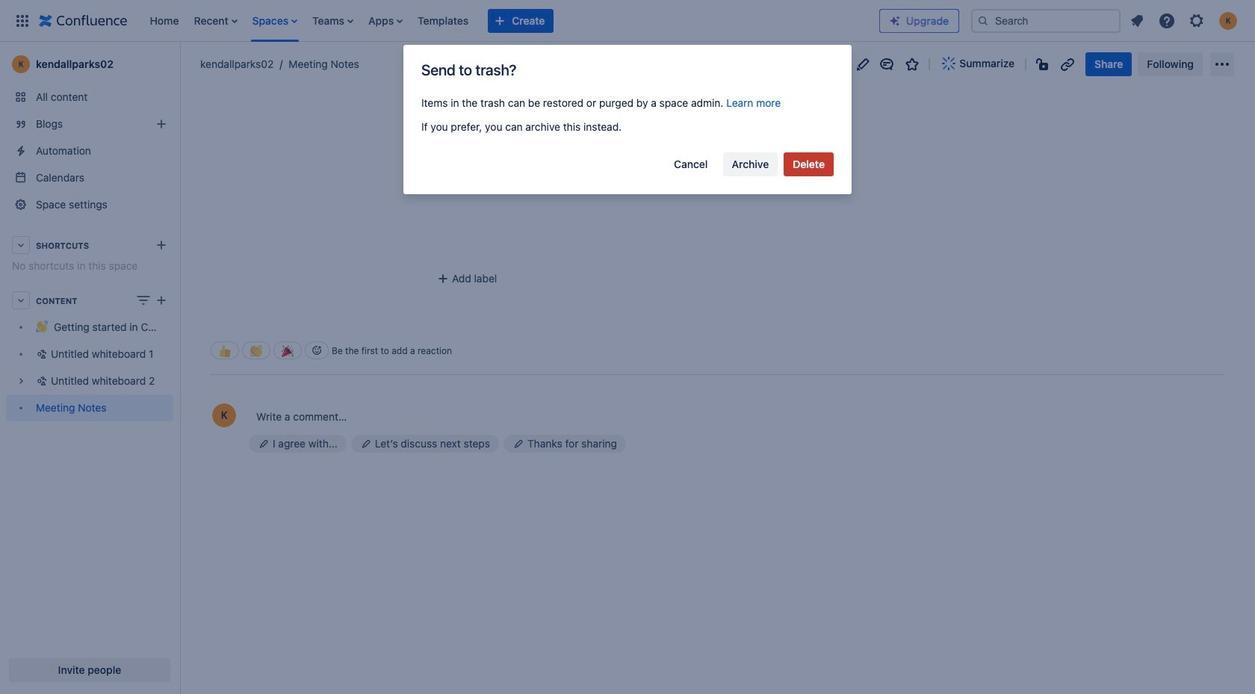 Task type: describe. For each thing, give the bounding box(es) containing it.
premium image
[[889, 15, 901, 27]]

global element
[[9, 0, 879, 41]]

copy link image
[[1059, 55, 1077, 73]]

0 horizontal spatial list
[[142, 0, 879, 41]]

1 horizontal spatial list
[[1124, 7, 1246, 34]]

search image
[[977, 15, 989, 27]]

star image
[[904, 55, 921, 73]]

settings icon image
[[1188, 12, 1206, 30]]

add a comment suggestion image for 'let's discuss next steps' element
[[360, 438, 372, 450]]

create a blog image
[[152, 115, 170, 133]]

add a comment suggestion image
[[513, 438, 524, 450]]

thanks for sharing element
[[504, 435, 626, 453]]

2 list item from the left
[[308, 0, 358, 41]]

:thumbsup: image
[[219, 345, 231, 357]]

1 list item from the left
[[189, 0, 242, 41]]

i agree with... element
[[249, 435, 347, 453]]



Task type: locate. For each thing, give the bounding box(es) containing it.
0 horizontal spatial list item
[[189, 0, 242, 41]]

:thumbsup: image
[[219, 345, 231, 357]]

1 horizontal spatial add a comment suggestion image
[[360, 438, 372, 450]]

banner
[[0, 0, 1255, 42]]

add a comment suggestion image for i agree with... element
[[258, 438, 270, 450]]

:clap: image
[[250, 345, 262, 357], [250, 345, 262, 357]]

group
[[665, 152, 834, 176]]

Search field
[[971, 9, 1121, 33]]

list item
[[189, 0, 242, 41], [308, 0, 358, 41]]

confluence image
[[39, 12, 127, 30], [39, 12, 127, 30]]

edit this page image
[[854, 55, 872, 73]]

space element
[[0, 42, 179, 694]]

None search field
[[971, 9, 1121, 33]]

1 horizontal spatial list item
[[308, 0, 358, 41]]

list
[[142, 0, 879, 41], [1124, 7, 1246, 34]]

:tada: image
[[282, 345, 294, 357], [282, 345, 294, 357]]

tree
[[6, 314, 173, 421]]

1 add a comment suggestion image from the left
[[258, 438, 270, 450]]

add a comment suggestion image inside i agree with... element
[[258, 438, 270, 450]]

0 horizontal spatial add a comment suggestion image
[[258, 438, 270, 450]]

dialog
[[403, 45, 852, 194]]

let's discuss next steps element
[[351, 435, 499, 453]]

tree inside space element
[[6, 314, 173, 421]]

add a comment suggestion image inside 'let's discuss next steps' element
[[360, 438, 372, 450]]

add a comment suggestion image
[[258, 438, 270, 450], [360, 438, 372, 450]]

2 add a comment suggestion image from the left
[[360, 438, 372, 450]]



Task type: vqa. For each thing, say whether or not it's contained in the screenshot.
Global element
yes



